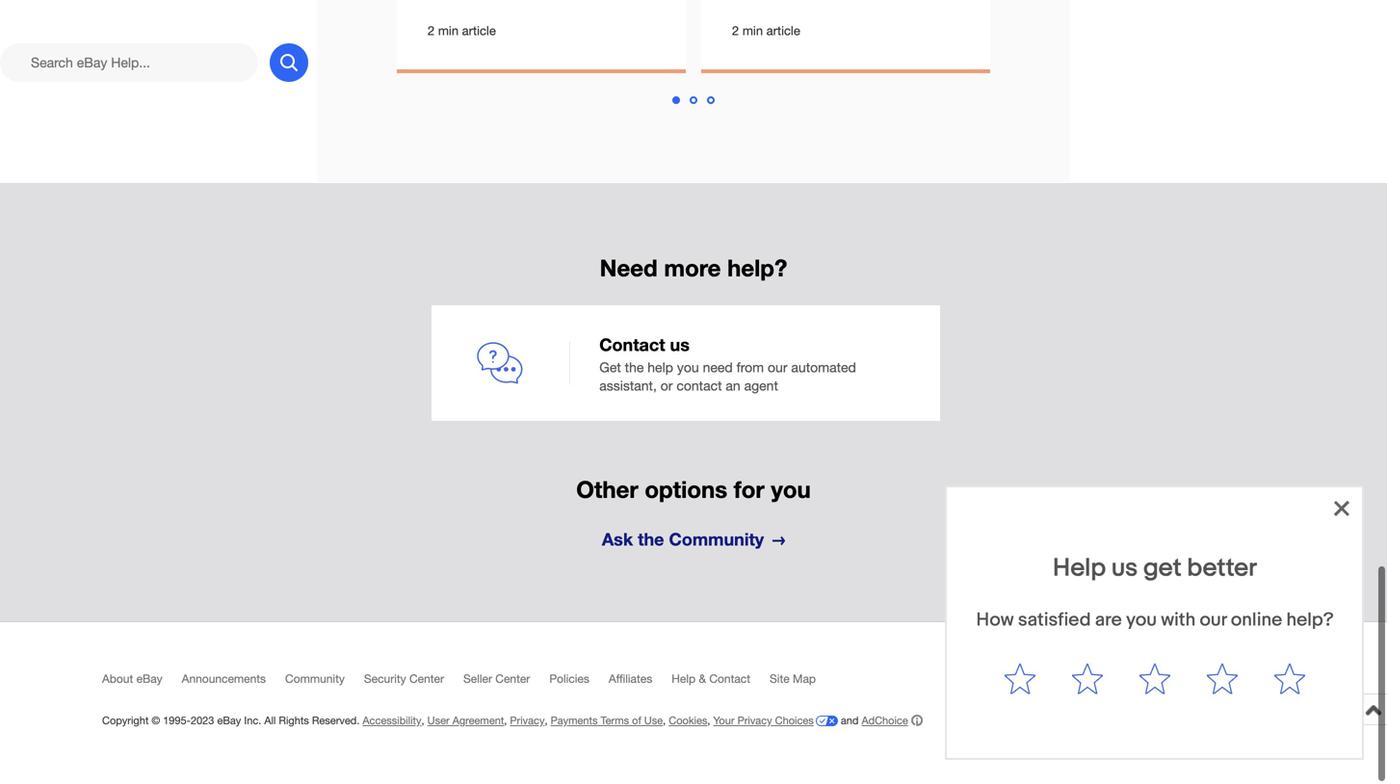 Task type: locate. For each thing, give the bounding box(es) containing it.
contact right the &
[[709, 672, 750, 686]]

0 horizontal spatial you
[[677, 360, 699, 376]]

1 vertical spatial the
[[638, 529, 664, 550]]

contact
[[599, 335, 665, 356], [709, 672, 750, 686]]

, left "privacy" link
[[504, 715, 507, 727]]

2 2 min article from the left
[[732, 24, 800, 39]]

©
[[152, 715, 160, 727]]

center
[[409, 672, 444, 686], [495, 672, 530, 686]]

1 horizontal spatial contact
[[709, 672, 750, 686]]

all
[[264, 715, 276, 727]]

community link
[[285, 672, 364, 694]]

more
[[664, 254, 721, 282]]

help & contact
[[672, 672, 750, 686]]

0 horizontal spatial center
[[409, 672, 444, 686]]

community up reserved.
[[285, 672, 345, 686]]

2 min from the left
[[743, 24, 763, 39]]

1 article from the left
[[462, 24, 496, 39]]

2 2 from the left
[[732, 24, 739, 39]]

Search eBay Help... text field
[[0, 44, 258, 82]]

2 article from the left
[[766, 24, 800, 39]]

affiliates link
[[609, 672, 672, 694]]

agent
[[744, 378, 778, 394]]

0 horizontal spatial 2
[[428, 24, 435, 39]]

1 privacy from the left
[[510, 715, 545, 727]]

ebay
[[136, 672, 162, 686], [217, 715, 241, 727]]

4 , from the left
[[663, 715, 666, 727]]

article
[[462, 24, 496, 39], [766, 24, 800, 39]]

min
[[438, 24, 459, 39], [743, 24, 763, 39]]

seller
[[463, 672, 492, 686]]

,
[[421, 715, 424, 727], [504, 715, 507, 727], [545, 715, 548, 727], [663, 715, 666, 727], [707, 715, 710, 727]]

about ebay
[[102, 672, 162, 686]]

ask the community link
[[602, 527, 785, 552]]

privacy link
[[510, 715, 545, 727]]

about
[[102, 672, 133, 686]]

1 2 min article from the left
[[428, 24, 496, 39]]

choices
[[775, 715, 814, 727]]

agreement
[[452, 715, 504, 727]]

ebay left inc.
[[217, 715, 241, 727]]

, left payments
[[545, 715, 548, 727]]

0 horizontal spatial privacy
[[510, 715, 545, 727]]

2 min article for second 2 min article link from right
[[428, 24, 496, 39]]

center right security
[[409, 672, 444, 686]]

site map
[[770, 672, 816, 686]]

5 , from the left
[[707, 715, 710, 727]]

1 horizontal spatial min
[[743, 24, 763, 39]]

1 horizontal spatial 2 min article
[[732, 24, 800, 39]]

you up contact
[[677, 360, 699, 376]]

, left the your
[[707, 715, 710, 727]]

1 vertical spatial contact
[[709, 672, 750, 686]]

1 vertical spatial ebay
[[217, 715, 241, 727]]

other options for you
[[576, 476, 811, 503]]

center for seller center
[[495, 672, 530, 686]]

community
[[669, 529, 764, 550], [285, 672, 345, 686]]

2 privacy from the left
[[737, 715, 772, 727]]

options
[[645, 476, 727, 503]]

payments
[[551, 715, 598, 727]]

2
[[428, 24, 435, 39], [732, 24, 739, 39]]

1 horizontal spatial 2 min article link
[[701, 0, 990, 70]]

help
[[648, 360, 673, 376]]

1 horizontal spatial 2
[[732, 24, 739, 39]]

0 horizontal spatial contact
[[599, 335, 665, 356]]

announcements link
[[182, 672, 285, 694]]

1 horizontal spatial privacy
[[737, 715, 772, 727]]

1 center from the left
[[409, 672, 444, 686]]

you right for
[[771, 476, 811, 503]]

privacy right the your
[[737, 715, 772, 727]]

community down other options for you
[[669, 529, 764, 550]]

, left user
[[421, 715, 424, 727]]

or
[[661, 378, 673, 394]]

privacy down seller center link
[[510, 715, 545, 727]]

1 horizontal spatial you
[[771, 476, 811, 503]]

security center
[[364, 672, 444, 686]]

from
[[737, 360, 764, 376]]

security
[[364, 672, 406, 686]]

0 horizontal spatial 2 min article
[[428, 24, 496, 39]]

1 , from the left
[[421, 715, 424, 727]]

0 vertical spatial ebay
[[136, 672, 162, 686]]

1 vertical spatial community
[[285, 672, 345, 686]]

0 horizontal spatial article
[[462, 24, 496, 39]]

privacy
[[510, 715, 545, 727], [737, 715, 772, 727]]

1 horizontal spatial center
[[495, 672, 530, 686]]

0 vertical spatial you
[[677, 360, 699, 376]]

policies link
[[549, 672, 609, 694]]

1 horizontal spatial ebay
[[217, 715, 241, 727]]

need more help?
[[600, 254, 787, 282]]

help & contact link
[[672, 672, 770, 694]]

center inside "link"
[[409, 672, 444, 686]]

contact us get the help you need from our automated assistant, or contact an agent
[[599, 335, 856, 394]]

rights
[[279, 715, 309, 727]]

contact
[[677, 378, 722, 394]]

you inside contact us get the help you need from our automated assistant, or contact an agent
[[677, 360, 699, 376]]

0 vertical spatial contact
[[599, 335, 665, 356]]

1 horizontal spatial article
[[766, 24, 800, 39]]

affiliates
[[609, 672, 652, 686]]

site map link
[[770, 672, 835, 694]]

adchoice link
[[862, 715, 923, 727]]

0 horizontal spatial min
[[438, 24, 459, 39]]

your privacy choices link
[[713, 715, 838, 727]]

0 horizontal spatial 2 min article link
[[397, 0, 686, 70]]

2 min article
[[428, 24, 496, 39], [732, 24, 800, 39]]

cookies
[[669, 715, 707, 727]]

our
[[768, 360, 787, 376]]

2 min article link
[[397, 0, 686, 70], [701, 0, 990, 70]]

the right ask
[[638, 529, 664, 550]]

center right seller
[[495, 672, 530, 686]]

you
[[677, 360, 699, 376], [771, 476, 811, 503]]

0 vertical spatial the
[[625, 360, 644, 376]]

the
[[625, 360, 644, 376], [638, 529, 664, 550]]

2 center from the left
[[495, 672, 530, 686]]

ebay right about
[[136, 672, 162, 686]]

for
[[734, 476, 765, 503]]

the up assistant, at the left of page
[[625, 360, 644, 376]]

ask
[[602, 529, 633, 550]]

contact up get
[[599, 335, 665, 356]]

1 horizontal spatial community
[[669, 529, 764, 550]]

about ebay link
[[102, 672, 182, 694]]

center for security center
[[409, 672, 444, 686]]

get
[[599, 360, 621, 376]]

accessibility link
[[363, 715, 421, 727]]

, left cookies
[[663, 715, 666, 727]]

other
[[576, 476, 638, 503]]



Task type: vqa. For each thing, say whether or not it's contained in the screenshot.
contact
yes



Task type: describe. For each thing, give the bounding box(es) containing it.
seller center
[[463, 672, 530, 686]]

user
[[427, 715, 450, 727]]

help?
[[727, 254, 787, 282]]

accessibility
[[363, 715, 421, 727]]

adchoice
[[862, 715, 908, 727]]

announcements
[[182, 672, 266, 686]]

security center link
[[364, 672, 463, 694]]

need
[[600, 254, 658, 282]]

reserved.
[[312, 715, 360, 727]]

0 horizontal spatial community
[[285, 672, 345, 686]]

the inside contact us get the help you need from our automated assistant, or contact an agent
[[625, 360, 644, 376]]

an
[[726, 378, 741, 394]]

your
[[713, 715, 735, 727]]

inc.
[[244, 715, 261, 727]]

help
[[672, 672, 696, 686]]

1 2 from the left
[[428, 24, 435, 39]]

contact inside contact us get the help you need from our automated assistant, or contact an agent
[[599, 335, 665, 356]]

user agreement link
[[427, 715, 504, 727]]

3 , from the left
[[545, 715, 548, 727]]

and
[[841, 715, 859, 727]]

0 vertical spatial community
[[669, 529, 764, 550]]

copyright
[[102, 715, 149, 727]]

terms
[[601, 715, 629, 727]]

copyright © 1995-2023 ebay inc. all rights reserved. accessibility , user agreement , privacy , payments terms of use , cookies , your privacy choices
[[102, 715, 814, 727]]

assistant,
[[599, 378, 657, 394]]

&
[[699, 672, 706, 686]]

of
[[632, 715, 641, 727]]

1 min from the left
[[438, 24, 459, 39]]

need
[[703, 360, 733, 376]]

ask the community
[[602, 529, 764, 550]]

2023
[[191, 715, 214, 727]]

automated
[[791, 360, 856, 376]]

1995-
[[163, 715, 191, 727]]

payments terms of use link
[[551, 715, 663, 727]]

policies
[[549, 672, 589, 686]]

map
[[793, 672, 816, 686]]

article for second 2 min article link from right
[[462, 24, 496, 39]]

us
[[670, 335, 690, 356]]

2 min article for second 2 min article link from left
[[732, 24, 800, 39]]

0 horizontal spatial ebay
[[136, 672, 162, 686]]

2 2 min article link from the left
[[701, 0, 990, 70]]

2 , from the left
[[504, 715, 507, 727]]

use
[[644, 715, 663, 727]]

1 vertical spatial you
[[771, 476, 811, 503]]

cookies link
[[669, 715, 707, 727]]

seller center link
[[463, 672, 549, 694]]

and adchoice
[[838, 715, 908, 727]]

site
[[770, 672, 790, 686]]

1 2 min article link from the left
[[397, 0, 686, 70]]

article for second 2 min article link from left
[[766, 24, 800, 39]]



